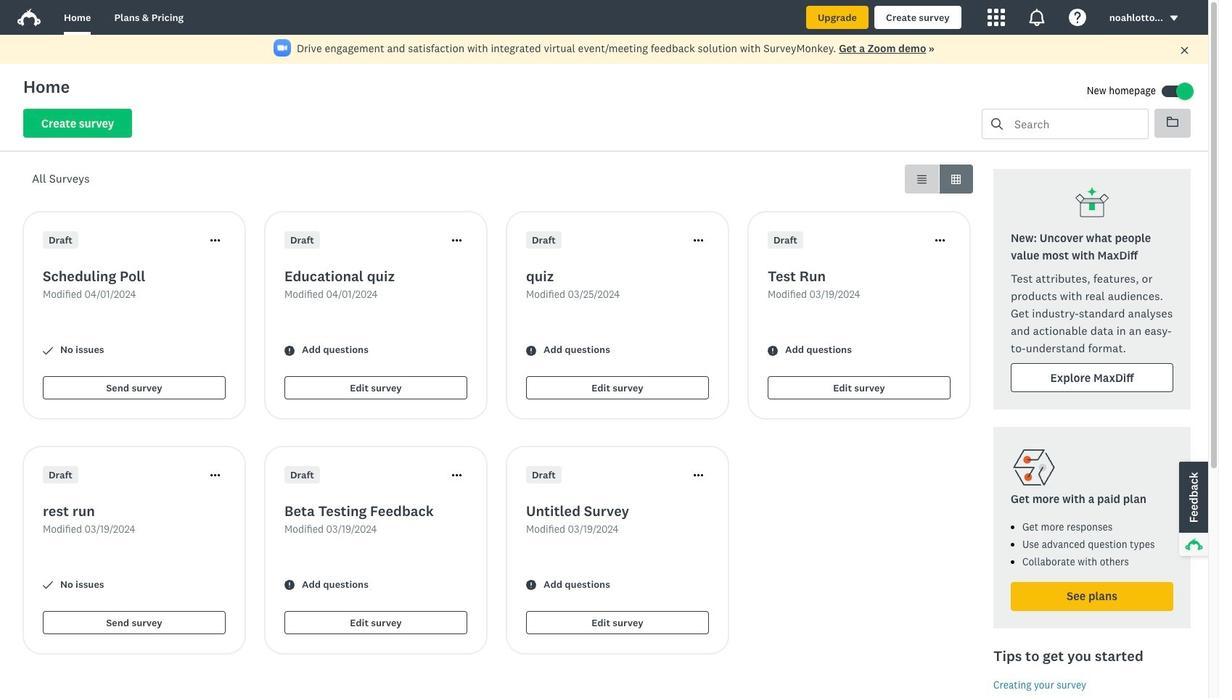 Task type: locate. For each thing, give the bounding box(es) containing it.
group
[[905, 165, 973, 194]]

1 warning image from the left
[[284, 346, 295, 356]]

2 horizontal spatial warning image
[[768, 346, 778, 356]]

help icon image
[[1069, 9, 1086, 26]]

search image
[[991, 118, 1003, 130], [991, 118, 1003, 130]]

x image
[[1180, 46, 1189, 55]]

1 horizontal spatial warning image
[[526, 581, 536, 591]]

2 brand logo image from the top
[[17, 9, 41, 26]]

dropdown arrow icon image
[[1169, 13, 1179, 23], [1170, 16, 1178, 21]]

0 horizontal spatial warning image
[[284, 581, 295, 591]]

warning image
[[284, 346, 295, 356], [526, 346, 536, 356], [768, 346, 778, 356]]

0 horizontal spatial warning image
[[284, 346, 295, 356]]

brand logo image
[[17, 6, 41, 29], [17, 9, 41, 26]]

warning image
[[284, 581, 295, 591], [526, 581, 536, 591]]

2 warning image from the left
[[526, 581, 536, 591]]

notification center icon image
[[1028, 9, 1045, 26]]

max diff icon image
[[1075, 186, 1109, 221]]

1 horizontal spatial warning image
[[526, 346, 536, 356]]

products icon image
[[987, 9, 1005, 26], [987, 9, 1005, 26]]

folders image
[[1167, 116, 1178, 128]]



Task type: describe. For each thing, give the bounding box(es) containing it.
response based pricing icon image
[[1011, 445, 1057, 491]]

no issues image
[[43, 346, 53, 356]]

folders image
[[1167, 117, 1178, 127]]

1 brand logo image from the top
[[17, 6, 41, 29]]

3 warning image from the left
[[768, 346, 778, 356]]

1 warning image from the left
[[284, 581, 295, 591]]

Search text field
[[1003, 110, 1148, 139]]

no issues image
[[43, 581, 53, 591]]

2 warning image from the left
[[526, 346, 536, 356]]



Task type: vqa. For each thing, say whether or not it's contained in the screenshot.
Max Diff Icon
yes



